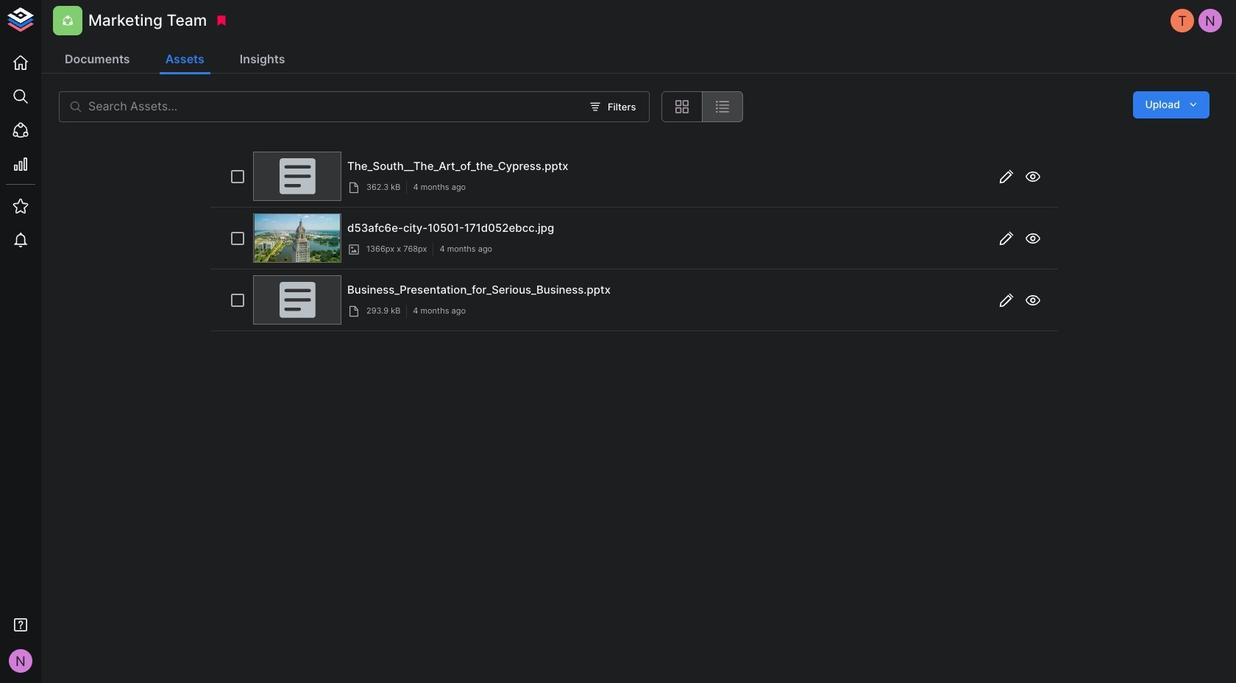 Task type: vqa. For each thing, say whether or not it's contained in the screenshot.
second Unpin icon from the top of the page
no



Task type: locate. For each thing, give the bounding box(es) containing it.
group
[[662, 91, 744, 122]]



Task type: describe. For each thing, give the bounding box(es) containing it.
remove bookmark image
[[215, 14, 228, 27]]

Search Assets... text field
[[88, 91, 581, 122]]

d53afc6e city 10501 171d052ebcc.jpg image
[[255, 214, 340, 262]]



